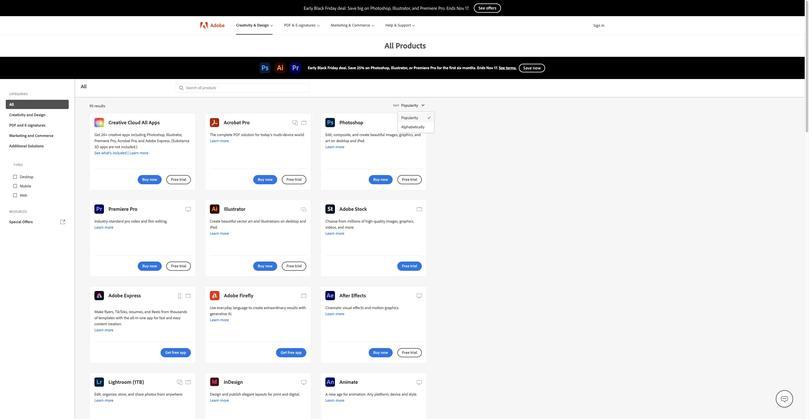 Task type: locate. For each thing, give the bounding box(es) containing it.
1 pro, from the left
[[110, 138, 117, 144]]

0 horizontal spatial the
[[124, 316, 129, 321]]

0 horizontal spatial pro,
[[110, 138, 117, 144]]

0 vertical spatial results
[[94, 103, 105, 109]]

firefly
[[240, 292, 253, 299]]

trial for acrobat pro
[[295, 177, 302, 182]]

buy now button for after effects
[[369, 349, 393, 358]]

and left publish
[[222, 392, 228, 397]]

commerce for marketing and commerce
[[35, 133, 53, 138]]

learn down create
[[210, 231, 219, 236]]

free trial button for premiere pro
[[166, 262, 191, 271]]

device right platform,
[[390, 392, 401, 397]]

more down industry-
[[105, 225, 113, 230]]

1 vertical spatial see
[[94, 150, 100, 156]]

1 horizontal spatial see
[[499, 65, 505, 70]]

learn more link for premiere pro
[[94, 225, 113, 230]]

results right 93
[[94, 103, 105, 109]]

app for adobe express
[[180, 350, 186, 355]]

1 horizontal spatial beautiful
[[370, 132, 385, 137]]

now inside acrobat pro article
[[265, 177, 273, 182]]

images, right quality
[[386, 219, 399, 224]]

creative cloud all apps article
[[90, 113, 196, 191]]

now for acrobat pro
[[265, 177, 273, 182]]

creativity & design
[[236, 23, 269, 28]]

vector
[[237, 219, 247, 224]]

apps
[[149, 119, 160, 126]]

early for early black friday deal. save 25% on photoshop, illustrator, or premiere pro for the first six months. ends nov 17. see terms.
[[308, 65, 317, 70]]

early for early black friday deal: save big on photoshop, illustrator, and premiere pro. ends nov 17.
[[304, 5, 313, 11]]

adobe firefly article
[[205, 286, 311, 364]]

create right to
[[253, 306, 263, 311]]

1 vertical spatial signatures
[[28, 123, 45, 128]]

more inside create beautiful vector art and illustrations on desktop and ipad. learn more
[[220, 231, 229, 236]]

1 vertical spatial beautiful
[[221, 219, 236, 224]]

art down photoshop
[[325, 138, 330, 144]]

free trial button
[[166, 175, 191, 185], [282, 175, 306, 185], [397, 175, 422, 185], [166, 262, 191, 271], [282, 262, 306, 271], [397, 262, 422, 271], [397, 349, 422, 358]]

1 horizontal spatial desktop
[[336, 138, 349, 144]]

adobe for adobe express
[[109, 292, 123, 299]]

months.
[[462, 65, 476, 70]]

& for creativity
[[253, 23, 256, 28]]

0 vertical spatial nov
[[457, 5, 464, 11]]

design inside tree
[[34, 112, 45, 117]]

1 vertical spatial acrobat
[[117, 138, 130, 144]]

free for adobe firefly
[[288, 350, 294, 355]]

pdf inside popup button
[[284, 23, 291, 28]]

illustrator, up support
[[393, 5, 411, 11]]

now for premiere pro
[[150, 264, 157, 269]]

photoshop, down apps
[[147, 132, 165, 137]]

black for early black friday deal. save 25% on photoshop, illustrator, or premiere pro for the first six months. ends nov 17. see terms.
[[317, 65, 327, 70]]

elegant
[[242, 392, 254, 397]]

1 vertical spatial graphics,
[[399, 219, 414, 224]]

pro, down creative
[[110, 138, 117, 144]]

&
[[253, 23, 256, 28], [292, 23, 295, 28], [348, 23, 351, 28], [394, 23, 397, 28]]

0 vertical spatial friday
[[325, 5, 337, 11]]

1 horizontal spatial creativity
[[236, 23, 253, 28]]

0 vertical spatial beautiful
[[370, 132, 385, 137]]

more
[[220, 138, 229, 144], [336, 144, 344, 150], [140, 150, 148, 156], [105, 225, 113, 230], [220, 231, 229, 236], [336, 231, 344, 236], [336, 312, 344, 317], [220, 318, 229, 323], [105, 328, 113, 333], [105, 398, 113, 403], [220, 398, 229, 403], [336, 398, 344, 403]]

adobe express link
[[94, 291, 141, 301]]

0 horizontal spatial save
[[348, 5, 357, 11]]

0 horizontal spatial creativity
[[9, 112, 26, 117]]

and down including
[[138, 138, 145, 144]]

acrobat up 'complete'
[[224, 119, 241, 126]]

learn more link down cinematic
[[325, 312, 344, 317]]

2 get free app button from the left
[[276, 349, 306, 358]]

from right photos
[[157, 392, 165, 397]]

1 vertical spatial from
[[161, 310, 169, 315]]

pro
[[430, 65, 436, 70], [242, 119, 250, 126], [130, 206, 137, 212]]

0 vertical spatial device
[[283, 132, 294, 137]]

2 horizontal spatial pdf
[[284, 23, 291, 28]]

get free app for express
[[165, 350, 186, 355]]

premiere inside get 20+ creative apps including photoshop, illustrator, premiere pro, acrobat pro, and adobe express. (substance 3d apps are not included.) see what's included | learn more
[[94, 138, 109, 144]]

0 vertical spatial creativity
[[236, 23, 253, 28]]

& for pdf
[[292, 23, 295, 28]]

all-
[[130, 316, 135, 321]]

on
[[364, 5, 369, 11], [365, 65, 370, 70], [331, 138, 335, 144], [281, 219, 285, 224]]

black left deal. in the left top of the page
[[317, 65, 327, 70]]

indesign link
[[210, 378, 243, 387]]

signatures for pdf and e-signatures
[[28, 123, 45, 128]]

photoshop image
[[325, 118, 335, 127]]

save
[[348, 5, 357, 11], [523, 65, 532, 71]]

from for adobe express
[[161, 310, 169, 315]]

solutions
[[28, 143, 44, 149]]

more inside make flyers, tiktoks, resumes, and reels from thousands of templates with the all-in-one app for fast and easy content creation. learn more
[[105, 328, 113, 333]]

the inside make flyers, tiktoks, resumes, and reels from thousands of templates with the all-in-one app for fast and easy content creation. learn more
[[124, 316, 129, 321]]

1 vertical spatial images,
[[386, 219, 399, 224]]

learn more link for photoshop
[[325, 144, 344, 150]]

trial for photoshop
[[410, 177, 417, 182]]

1 vertical spatial marketing
[[9, 133, 27, 138]]

1 horizontal spatial e-
[[296, 23, 299, 28]]

0 horizontal spatial get free app button
[[161, 349, 191, 358]]

design and publish elegant layouts for print and digital. learn more
[[210, 392, 300, 403]]

lightroom (1tb) article
[[90, 373, 196, 420]]

see inside get 20+ creative apps including photoshop, illustrator, premiere pro, acrobat pro, and adobe express. (substance 3d apps are not included.) see what's included | learn more
[[94, 150, 100, 156]]

2 get free app from the left
[[281, 350, 302, 355]]

signatures inside popup button
[[299, 23, 316, 28]]

free trial inside the illustrator article
[[287, 264, 302, 269]]

0 horizontal spatial see
[[94, 150, 100, 156]]

1 horizontal spatial with
[[299, 306, 306, 311]]

for inside a new age for animation. any platform, device and style. learn more
[[343, 392, 348, 397]]

1 vertical spatial results
[[287, 306, 298, 311]]

illustrator image
[[210, 205, 219, 214]]

1 horizontal spatial 17.
[[494, 65, 498, 70]]

from for lightroom (1tb)
[[157, 392, 165, 397]]

a new age for animation. any platform, device and style. learn more
[[325, 392, 417, 403]]

from up fast
[[161, 310, 169, 315]]

buy inside photoshop article
[[373, 177, 380, 182]]

images, down popularity list box
[[386, 132, 398, 137]]

adobe inside get 20+ creative apps including photoshop, illustrator, premiere pro, acrobat pro, and adobe express. (substance 3d apps are not included.) see what's included | learn more
[[145, 138, 156, 144]]

1 vertical spatial photoshop,
[[371, 65, 390, 70]]

free trial inside photoshop article
[[402, 177, 417, 182]]

1 free from the left
[[172, 350, 179, 355]]

free trial inside acrobat pro article
[[287, 177, 302, 182]]

1 horizontal spatial app
[[180, 350, 186, 355]]

and left choose at the left of page
[[300, 219, 306, 224]]

what's
[[101, 150, 112, 156]]

express. (substance
[[157, 138, 189, 144]]

2 vertical spatial pro
[[130, 206, 137, 212]]

buy now button
[[138, 175, 162, 185], [253, 175, 277, 185], [369, 175, 393, 185], [138, 262, 162, 271], [253, 262, 277, 271], [369, 349, 393, 358]]

from inside make flyers, tiktoks, resumes, and reels from thousands of templates with the all-in-one app for fast and easy content creation. learn more
[[161, 310, 169, 315]]

2 horizontal spatial app
[[295, 350, 302, 355]]

free trial button inside after effects article
[[397, 349, 422, 358]]

from inside choose from millions of high-quality images, graphics, videos, and more. learn more
[[339, 219, 347, 224]]

of down make
[[94, 316, 98, 321]]

get inside the adobe express "article"
[[165, 350, 171, 355]]

0 vertical spatial of
[[361, 219, 365, 224]]

and down photoshop
[[352, 132, 359, 137]]

0 vertical spatial 17.
[[465, 5, 469, 11]]

& inside "popup button"
[[394, 23, 397, 28]]

buy now for acrobat pro
[[258, 177, 273, 182]]

learn more link down the videos,
[[325, 231, 344, 236]]

0 vertical spatial graphics,
[[399, 132, 414, 137]]

1 vertical spatial commerce
[[35, 133, 53, 138]]

0 horizontal spatial results
[[94, 103, 105, 109]]

1 & from the left
[[253, 23, 256, 28]]

0 horizontal spatial free
[[172, 350, 179, 355]]

pdf and e-signatures link
[[6, 121, 69, 130]]

1 vertical spatial create
[[253, 306, 263, 311]]

share
[[135, 392, 144, 397]]

from up more. at the bottom left of page
[[339, 219, 347, 224]]

flyers,
[[104, 310, 114, 315]]

0 horizontal spatial acrobat
[[117, 138, 130, 144]]

desktop down composite, at the left
[[336, 138, 349, 144]]

1 vertical spatial of
[[94, 316, 98, 321]]

more down ai. on the bottom of the page
[[220, 318, 229, 323]]

illustrator, up the express. (substance
[[166, 132, 182, 137]]

adobe stock article
[[321, 200, 427, 277]]

use
[[210, 306, 216, 311]]

edit, for lightroom (1tb)
[[94, 392, 102, 397]]

ipad. inside create beautiful vector art and illustrations on desktop and ipad. learn more
[[210, 225, 218, 230]]

buy now button for premiere pro
[[138, 262, 162, 271]]

complete
[[217, 132, 232, 137]]

2 horizontal spatial pro
[[430, 65, 436, 70]]

photoshop, right the save 25%
[[371, 65, 390, 70]]

free trial inside after effects article
[[402, 350, 417, 355]]

millions
[[347, 219, 360, 224]]

marketing and commerce link
[[6, 131, 69, 140]]

0 horizontal spatial 17.
[[465, 5, 469, 11]]

more inside cinematic visual effects and motion graphics. learn more
[[336, 312, 344, 317]]

more down composite, at the left
[[336, 144, 344, 150]]

commerce for marketing & commerce
[[352, 23, 370, 28]]

creativity inside dropdown button
[[236, 23, 253, 28]]

images,
[[386, 132, 398, 137], [386, 219, 399, 224]]

0 vertical spatial pro
[[430, 65, 436, 70]]

the left first
[[443, 65, 448, 70]]

learn more link for illustrator
[[210, 231, 229, 236]]

get 20+ creative apps including photoshop, illustrator, premiere pro, acrobat pro, and adobe express. (substance 3d apps are not included.) see what's included | learn more
[[94, 132, 189, 156]]

1 vertical spatial early
[[308, 65, 317, 70]]

for left the today's
[[255, 132, 260, 137]]

popularity right sort
[[401, 103, 418, 108]]

free for after effects
[[402, 350, 410, 355]]

marketing inside popup button
[[331, 23, 348, 28]]

app for adobe firefly
[[295, 350, 302, 355]]

0 vertical spatial art
[[325, 138, 330, 144]]

1 horizontal spatial free
[[288, 350, 294, 355]]

signatures for pdf & e-signatures
[[299, 23, 316, 28]]

new
[[329, 392, 336, 397]]

3d
[[94, 144, 99, 150]]

2 vertical spatial pdf
[[233, 132, 240, 137]]

save 25%
[[348, 65, 364, 70]]

premiere pro image
[[94, 205, 104, 214]]

learn more link down content
[[94, 328, 113, 333]]

learn down cinematic
[[325, 312, 335, 317]]

of inside choose from millions of high-quality images, graphics, videos, and more. learn more
[[361, 219, 365, 224]]

age
[[337, 392, 343, 397]]

premiere down 20+
[[94, 138, 109, 144]]

for right age
[[343, 392, 348, 397]]

buy now inside photoshop article
[[373, 177, 388, 182]]

free trial inside "creative cloud all apps" 'article'
[[171, 177, 186, 182]]

pro for premiere pro
[[130, 206, 137, 212]]

free trial for acrobat pro
[[287, 177, 302, 182]]

learn more link down composite, at the left
[[325, 144, 344, 150]]

after effects article
[[321, 286, 427, 364]]

create down photoshop
[[359, 132, 369, 137]]

ipad. down create
[[210, 225, 218, 230]]

graphics, down alphabetically
[[399, 132, 414, 137]]

illustrations
[[261, 219, 280, 224]]

early black friday deal: save big on photoshop, illustrator, and premiere pro. ends nov 17.
[[304, 5, 469, 11]]

trial inside photoshop article
[[410, 177, 417, 182]]

see for terms.
[[499, 65, 505, 70]]

for left print
[[268, 392, 272, 397]]

edit,
[[325, 132, 333, 137], [94, 392, 102, 397]]

learn down new
[[325, 398, 335, 403]]

get free app inside the adobe express "article"
[[165, 350, 186, 355]]

0 horizontal spatial signatures
[[28, 123, 45, 128]]

free trial button inside acrobat pro article
[[282, 175, 306, 185]]

2 horizontal spatial get
[[281, 350, 287, 355]]

free for acrobat pro
[[287, 177, 294, 182]]

all link
[[6, 100, 69, 109]]

1 horizontal spatial create
[[359, 132, 369, 137]]

buy for acrobat pro
[[258, 177, 264, 182]]

Search all products search field
[[176, 83, 310, 93]]

1 horizontal spatial get free app button
[[276, 349, 306, 358]]

1 vertical spatial e-
[[24, 123, 28, 128]]

learn right |
[[129, 150, 139, 156]]

all
[[385, 40, 394, 51], [81, 83, 87, 90], [9, 102, 14, 107], [142, 119, 148, 126]]

1 horizontal spatial get
[[165, 350, 171, 355]]

acrobat inside get 20+ creative apps including photoshop, illustrator, premiere pro, acrobat pro, and adobe express. (substance 3d apps are not included.) see what's included | learn more
[[117, 138, 130, 144]]

buy inside acrobat pro article
[[258, 177, 264, 182]]

|
[[128, 150, 128, 156]]

17. left see terms. link
[[494, 65, 498, 70]]

and right fast
[[166, 316, 172, 321]]

a
[[325, 392, 328, 397]]

art inside edit, composite, and create beautiful images, graphics, and art on desktop and ipad. learn more
[[325, 138, 330, 144]]

acrobat up included.)
[[117, 138, 130, 144]]

illustrator
[[224, 206, 245, 212]]

illustrator article
[[205, 200, 311, 277]]

2 vertical spatial design
[[210, 392, 221, 397]]

videos,
[[325, 225, 337, 230]]

popularity up alphabetically
[[401, 115, 418, 120]]

for left first
[[437, 65, 442, 70]]

1 vertical spatial desktop
[[286, 219, 299, 224]]

premiere pro
[[109, 206, 137, 212]]

marketing for marketing & commerce
[[331, 23, 348, 28]]

buy for photoshop
[[373, 177, 380, 182]]

edit, inside edit, composite, and create beautiful images, graphics, and art on desktop and ipad. learn more
[[325, 132, 333, 137]]

pro, down including
[[131, 138, 137, 144]]

learn down industry-
[[94, 225, 104, 230]]

1 vertical spatial art
[[248, 219, 253, 224]]

17.
[[465, 5, 469, 11], [494, 65, 498, 70]]

buy now button for acrobat pro
[[253, 175, 277, 185]]

0 horizontal spatial marketing
[[9, 133, 27, 138]]

buy now button for photoshop
[[369, 175, 393, 185]]

support
[[398, 23, 411, 28]]

photoshop, up help
[[370, 5, 391, 11]]

see left terms.
[[499, 65, 505, 70]]

free trial button for acrobat pro
[[282, 175, 306, 185]]

buy inside "premiere pro" article
[[142, 264, 149, 269]]

trial for illustrator
[[295, 264, 302, 269]]

apps right creative
[[122, 132, 130, 137]]

black
[[314, 5, 324, 11], [317, 65, 327, 70]]

learn inside edit, organize, store, and share photos from anywhere. learn more
[[94, 398, 104, 403]]

1 vertical spatial illustrator,
[[391, 65, 408, 70]]

learn more link for adobe express
[[94, 328, 113, 333]]

tiktoks,
[[115, 310, 128, 315]]

1 horizontal spatial of
[[361, 219, 365, 224]]

17. right pro.
[[465, 5, 469, 11]]

learn more link down generative
[[210, 318, 229, 323]]

and down pdf and e-signatures
[[28, 133, 34, 138]]

and right the effects
[[365, 306, 371, 311]]

2 free from the left
[[288, 350, 294, 355]]

more inside get 20+ creative apps including photoshop, illustrator, premiere pro, acrobat pro, and adobe express. (substance 3d apps are not included.) see what's included | learn more
[[140, 150, 148, 156]]

1 horizontal spatial save
[[523, 65, 532, 71]]

device inside a new age for animation. any platform, device and style. learn more
[[390, 392, 401, 397]]

free trial button inside the illustrator article
[[282, 262, 306, 271]]

learn more link down indesign image
[[210, 398, 229, 403]]

ipad. down photoshop
[[357, 138, 365, 144]]

signatures inside tree
[[28, 123, 45, 128]]

1 vertical spatial friday
[[328, 65, 338, 70]]

free inside the illustrator article
[[287, 264, 294, 269]]

for left fast
[[154, 316, 158, 321]]

get free app button for firefly
[[276, 349, 306, 358]]

trial inside "creative cloud all apps" 'article'
[[179, 177, 186, 182]]

0 horizontal spatial get
[[94, 132, 100, 137]]

buy now inside the illustrator article
[[258, 264, 273, 269]]

results
[[94, 103, 105, 109], [287, 306, 298, 311]]

friday for deal:
[[325, 5, 337, 11]]

the
[[210, 132, 216, 137]]

1 horizontal spatial art
[[325, 138, 330, 144]]

learn more link down industry-
[[94, 225, 113, 230]]

0 horizontal spatial edit,
[[94, 392, 102, 397]]

free inside acrobat pro article
[[287, 177, 294, 182]]

app inside adobe firefly article
[[295, 350, 302, 355]]

3 & from the left
[[348, 23, 351, 28]]

learn more link for indesign
[[210, 398, 229, 403]]

0 horizontal spatial create
[[253, 306, 263, 311]]

buy now for photoshop
[[373, 177, 388, 182]]

more down the videos,
[[336, 231, 344, 236]]

and left more. at the bottom left of page
[[338, 225, 344, 230]]

creative cloud all apps link
[[94, 118, 160, 127]]

more.
[[345, 225, 354, 230]]

learn inside design and publish elegant layouts for print and digital. learn more
[[210, 398, 219, 403]]

tree
[[6, 90, 69, 151]]

0 horizontal spatial commerce
[[35, 133, 53, 138]]

popularity button
[[401, 101, 425, 110]]

commerce
[[352, 23, 370, 28], [35, 133, 53, 138]]

free inside "premiere pro" article
[[171, 264, 179, 269]]

0 vertical spatial e-
[[296, 23, 299, 28]]

pro up solution
[[242, 119, 250, 126]]

get free app inside adobe firefly article
[[281, 350, 302, 355]]

learn more link inside animate article
[[325, 398, 344, 403]]

learn down composite, at the left
[[325, 144, 335, 150]]

learn inside a new age for animation. any platform, device and style. learn more
[[325, 398, 335, 403]]

learn down generative
[[210, 318, 219, 323]]

buy for premiere pro
[[142, 264, 149, 269]]

pro left first
[[430, 65, 436, 70]]

adobe firefly image
[[210, 291, 219, 301]]

buy inside the illustrator article
[[258, 264, 264, 269]]

1 get free app button from the left
[[161, 349, 191, 358]]

now for photoshop
[[381, 177, 388, 182]]

on right 'illustrations'
[[281, 219, 285, 224]]

and down composite, at the left
[[350, 138, 356, 144]]

pro up video
[[130, 206, 137, 212]]

film
[[148, 219, 154, 224]]

0 vertical spatial from
[[339, 219, 347, 224]]

choose from millions of high-quality images, graphics, videos, and more. learn more
[[325, 219, 414, 236]]

more down create
[[220, 231, 229, 236]]

e- inside tree
[[24, 123, 28, 128]]

2 vertical spatial photoshop,
[[147, 132, 165, 137]]

0 horizontal spatial beautiful
[[221, 219, 236, 224]]

on down composite, at the left
[[331, 138, 335, 144]]

save now
[[523, 65, 541, 71]]

graphics, right quality
[[399, 219, 414, 224]]

4 & from the left
[[394, 23, 397, 28]]

desktop right 'illustrations'
[[286, 219, 299, 224]]

and down creativity and design
[[17, 123, 24, 128]]

sort popularity
[[393, 103, 418, 108]]

0 horizontal spatial ipad.
[[210, 225, 218, 230]]

0 vertical spatial popularity
[[401, 103, 418, 108]]

design inside dropdown button
[[257, 23, 269, 28]]

adobe inside "article"
[[109, 292, 123, 299]]

buy now inside "premiere pro" article
[[142, 264, 157, 269]]

0 vertical spatial black
[[314, 5, 324, 11]]

animate
[[340, 379, 358, 386]]

adobe
[[210, 22, 225, 29], [145, 138, 156, 144], [340, 206, 354, 212], [109, 292, 123, 299], [224, 292, 238, 299]]

2 vertical spatial from
[[157, 392, 165, 397]]

after effects
[[340, 292, 366, 299]]

pro for acrobat pro
[[242, 119, 250, 126]]

learn inside edit, composite, and create beautiful images, graphics, and art on desktop and ipad. learn more
[[325, 144, 335, 150]]

more right |
[[140, 150, 148, 156]]

acrobat
[[224, 119, 241, 126], [117, 138, 130, 144]]

0 horizontal spatial app
[[147, 316, 153, 321]]

learn more link for acrobat pro
[[210, 138, 229, 144]]

special offers
[[9, 220, 33, 225]]

1 vertical spatial creativity
[[9, 112, 26, 117]]

save right terms.
[[523, 65, 532, 71]]

apps
[[122, 132, 130, 137], [100, 144, 108, 150]]

1 vertical spatial with
[[116, 316, 123, 321]]

trial for premiere pro
[[179, 264, 186, 269]]

creativity inside tree
[[9, 112, 26, 117]]

premiere left pro.
[[420, 5, 437, 11]]

ends right pro.
[[447, 5, 456, 11]]

learn more link down 'complete'
[[210, 138, 229, 144]]

free inside photoshop article
[[402, 177, 410, 182]]

beautiful
[[370, 132, 385, 137], [221, 219, 236, 224]]

popularity list box
[[398, 113, 434, 132]]

1 horizontal spatial marketing
[[331, 23, 348, 28]]

free trial inside the adobe stock article
[[402, 264, 417, 269]]

photoshop,
[[370, 5, 391, 11], [371, 65, 390, 70], [147, 132, 165, 137]]

learn more link down new
[[325, 398, 344, 403]]

0 vertical spatial images,
[[386, 132, 398, 137]]

free trial for premiere pro
[[171, 264, 186, 269]]

multi-
[[273, 132, 283, 137]]

2 & from the left
[[292, 23, 295, 28]]

photoshop article
[[321, 113, 427, 191]]

0 vertical spatial create
[[359, 132, 369, 137]]

1 horizontal spatial pro
[[242, 119, 250, 126]]

nov right pro.
[[457, 5, 464, 11]]

now inside after effects article
[[381, 350, 388, 355]]

big
[[358, 5, 363, 11]]

edit, for photoshop
[[325, 132, 333, 137]]

learn down the
[[210, 138, 219, 144]]

friday left deal:
[[325, 5, 337, 11]]

pdf
[[284, 23, 291, 28], [9, 123, 16, 128], [233, 132, 240, 137]]

0 horizontal spatial ends
[[447, 5, 456, 11]]

now
[[533, 65, 541, 71], [150, 177, 157, 182], [265, 177, 273, 182], [381, 177, 388, 182], [150, 264, 157, 269], [265, 264, 273, 269], [381, 350, 388, 355]]

premiere up 'standard'
[[109, 206, 129, 212]]

apps up the what's at the left top
[[100, 144, 108, 150]]

0 vertical spatial illustrator,
[[393, 5, 411, 11]]

marketing up additional
[[9, 133, 27, 138]]

sort
[[393, 103, 399, 107]]

free
[[172, 350, 179, 355], [288, 350, 294, 355]]

get inside adobe firefly article
[[281, 350, 287, 355]]

friday left deal. in the left top of the page
[[328, 65, 338, 70]]

pro inside article
[[130, 206, 137, 212]]

and up one at the bottom of page
[[144, 310, 151, 315]]

1 horizontal spatial pdf
[[233, 132, 240, 137]]

create inside use everyday language to create extraordinary results with generative ai. learn more
[[253, 306, 263, 311]]

trial inside the illustrator article
[[295, 264, 302, 269]]

buy now
[[142, 177, 157, 182], [258, 177, 273, 182], [373, 177, 388, 182], [142, 264, 157, 269], [258, 264, 273, 269], [373, 350, 388, 355]]

0 horizontal spatial art
[[248, 219, 253, 224]]

learn more link down the organize,
[[94, 398, 113, 403]]

free trial for illustrator
[[287, 264, 302, 269]]

1 get free app from the left
[[165, 350, 186, 355]]

see for what's
[[94, 150, 100, 156]]

marketing
[[331, 23, 348, 28], [9, 133, 27, 138]]

1 popularity from the top
[[401, 103, 418, 108]]

get free app button inside adobe firefly article
[[276, 349, 306, 358]]

any
[[367, 392, 374, 397]]

now inside the illustrator article
[[265, 264, 273, 269]]

pdf inside the complete pdf solution for today's multi-device world. learn more
[[233, 132, 240, 137]]

1 horizontal spatial edit,
[[325, 132, 333, 137]]

e- for &
[[296, 23, 299, 28]]

0 vertical spatial apps
[[122, 132, 130, 137]]

commerce down "pdf and e-signatures" link
[[35, 133, 53, 138]]

ends right months. on the top of the page
[[477, 65, 485, 70]]

more down cinematic
[[336, 312, 344, 317]]

acrobat pro article
[[205, 113, 311, 191]]

2 popularity from the top
[[401, 115, 418, 120]]

creative cloud all apps image
[[94, 118, 104, 127]]

buy inside after effects article
[[373, 350, 380, 355]]

adobe stock image
[[325, 205, 335, 214]]

1 horizontal spatial device
[[390, 392, 401, 397]]

get free app button inside the adobe express "article"
[[161, 349, 191, 358]]

1 vertical spatial ipad.
[[210, 225, 218, 230]]

sign
[[594, 23, 601, 28]]

make
[[94, 310, 104, 315]]

learn down content
[[94, 328, 104, 333]]

free for illustrator
[[287, 264, 294, 269]]

nov left see terms. link
[[486, 65, 493, 70]]

marketing down deal:
[[331, 23, 348, 28]]

photoshop, inside get 20+ creative apps including photoshop, illustrator, premiere pro, acrobat pro, and adobe express. (substance 3d apps are not included.) see what's included | learn more
[[147, 132, 165, 137]]

0 vertical spatial signatures
[[299, 23, 316, 28]]

reels
[[152, 310, 160, 315]]

save left big
[[348, 5, 357, 11]]

1 horizontal spatial nov
[[486, 65, 493, 70]]

marketing inside tree
[[9, 133, 27, 138]]



Task type: vqa. For each thing, say whether or not it's contained in the screenshot.
Adobe Stock
yes



Task type: describe. For each thing, give the bounding box(es) containing it.
products
[[396, 40, 426, 51]]

special offers link
[[6, 218, 69, 227]]

get free app button for express
[[161, 349, 191, 358]]

free inside the adobe stock article
[[402, 264, 410, 269]]

1 horizontal spatial the
[[443, 65, 448, 70]]

create inside edit, composite, and create beautiful images, graphics, and art on desktop and ipad. learn more
[[359, 132, 369, 137]]

more inside edit, composite, and create beautiful images, graphics, and art on desktop and ipad. learn more
[[336, 144, 344, 150]]

on right big
[[364, 5, 369, 11]]

now for illustrator
[[265, 264, 273, 269]]

cinematic
[[325, 306, 342, 311]]

help
[[386, 23, 393, 28]]

pro
[[125, 219, 130, 224]]

thousands
[[170, 310, 187, 315]]

friday for deal.
[[328, 65, 338, 70]]

learn more link for animate
[[325, 398, 344, 403]]

indesign article
[[205, 373, 311, 420]]

cloud
[[128, 119, 140, 126]]

1 vertical spatial save
[[523, 65, 532, 71]]

buy now button for illustrator
[[253, 262, 277, 271]]

with inside use everyday language to create extraordinary results with generative ai. learn more
[[299, 306, 306, 311]]

get inside get 20+ creative apps including photoshop, illustrator, premiere pro, acrobat pro, and adobe express. (substance 3d apps are not included.) see what's included | learn more
[[94, 132, 100, 137]]

fast
[[159, 316, 165, 321]]

popularity inside popularity list box
[[401, 115, 418, 120]]

Web checkbox
[[11, 191, 63, 200]]

buy now inside "creative cloud all apps" 'article'
[[142, 177, 157, 182]]

additional solutions link
[[6, 142, 69, 151]]

free for adobe express
[[172, 350, 179, 355]]

pdf and e-signatures
[[9, 123, 45, 128]]

everyday
[[217, 306, 232, 311]]

and up pdf and e-signatures
[[26, 112, 33, 117]]

more inside choose from millions of high-quality images, graphics, videos, and more. learn more
[[336, 231, 344, 236]]

creation.
[[108, 322, 122, 327]]

creativity for creativity and design
[[9, 112, 26, 117]]

visual
[[343, 306, 352, 311]]

free trial button for photoshop
[[397, 175, 422, 185]]

animate image
[[325, 378, 335, 387]]

marketing for marketing and commerce
[[9, 133, 27, 138]]

adobe stock
[[340, 206, 367, 212]]

93
[[90, 103, 94, 109]]

acrobat pro link
[[210, 118, 250, 127]]

trial inside the adobe stock article
[[410, 264, 417, 269]]

more inside design and publish elegant layouts for print and digital. learn more
[[220, 398, 229, 403]]

illustrator link
[[210, 205, 245, 214]]

of inside make flyers, tiktoks, resumes, and reels from thousands of templates with the all-in-one app for fast and easy content creation. learn more
[[94, 316, 98, 321]]

Mobile checkbox
[[11, 182, 63, 191]]

buy now for illustrator
[[258, 264, 273, 269]]

free inside "creative cloud all apps" 'article'
[[171, 177, 179, 182]]

and left 'illustrations'
[[254, 219, 260, 224]]

edit, organize, store, and share photos from anywhere. learn more
[[94, 392, 183, 403]]

first
[[449, 65, 456, 70]]

design inside design and publish elegant layouts for print and digital. learn more
[[210, 392, 221, 397]]

deal:
[[338, 5, 347, 11]]

learn more link right |
[[129, 150, 148, 156]]

buy now for after effects
[[373, 350, 388, 355]]

content
[[94, 322, 107, 327]]

graphics, inside edit, composite, and create beautiful images, graphics, and art on desktop and ipad. learn more
[[399, 132, 414, 137]]

organize,
[[102, 392, 117, 397]]

language
[[233, 306, 248, 311]]

after effects image
[[325, 291, 335, 301]]

illustrator, inside get 20+ creative apps including photoshop, illustrator, premiere pro, acrobat pro, and adobe express. (substance 3d apps are not included.) see what's included | learn more
[[166, 132, 182, 137]]

device for acrobat pro
[[283, 132, 294, 137]]

learn inside create beautiful vector art and illustrations on desktop and ipad. learn more
[[210, 231, 219, 236]]

ipad. inside edit, composite, and create beautiful images, graphics, and art on desktop and ipad. learn more
[[357, 138, 365, 144]]

and inside 'industry-standard pro video and film editing. learn more'
[[141, 219, 147, 224]]

on right the save 25%
[[365, 65, 370, 70]]

20+
[[101, 132, 107, 137]]

stock
[[355, 206, 367, 212]]

for inside the complete pdf solution for today's multi-device world. learn more
[[255, 132, 260, 137]]

all inside 'link'
[[142, 119, 148, 126]]

adobe express article
[[90, 286, 196, 364]]

in-
[[135, 316, 140, 321]]

more inside a new age for animation. any platform, device and style. learn more
[[336, 398, 344, 403]]

photoshop link
[[325, 118, 363, 127]]

pdf for pdf & e-signatures
[[284, 23, 291, 28]]

industry-standard pro video and film editing. learn more
[[94, 219, 168, 230]]

sign in button
[[592, 21, 606, 30]]

creativity & design button
[[230, 16, 278, 35]]

and inside edit, organize, store, and share photos from anywhere. learn more
[[128, 392, 134, 397]]

learn inside get 20+ creative apps including photoshop, illustrator, premiere pro, acrobat pro, and adobe express. (substance 3d apps are not included.) see what's included | learn more
[[129, 150, 139, 156]]

cinematic visual effects and motion graphics. learn more
[[325, 306, 399, 317]]

are
[[109, 144, 114, 150]]

learn inside the complete pdf solution for today's multi-device world. learn more
[[210, 138, 219, 144]]

free trial button for after effects
[[397, 349, 422, 358]]

graphics.
[[385, 306, 399, 311]]

categories
[[9, 92, 28, 96]]

store,
[[118, 392, 127, 397]]

style.
[[409, 392, 417, 397]]

lightroom (1tb) image
[[94, 378, 104, 387]]

marketing and commerce
[[9, 133, 53, 138]]

or
[[409, 65, 413, 70]]

more inside the complete pdf solution for today's multi-device world. learn more
[[220, 138, 229, 144]]

0 horizontal spatial nov
[[457, 5, 464, 11]]

after effects link
[[325, 291, 366, 301]]

edit, composite, and create beautiful images, graphics, and art on desktop and ipad. learn more
[[325, 132, 421, 150]]

free for photoshop
[[402, 177, 410, 182]]

pdf & e-signatures button
[[278, 16, 325, 35]]

marketing & commerce
[[331, 23, 370, 28]]

all inside tree item
[[9, 102, 14, 107]]

editing.
[[155, 219, 168, 224]]

all products
[[385, 40, 426, 51]]

indesign
[[224, 379, 243, 386]]

1 horizontal spatial ends
[[477, 65, 485, 70]]

1 horizontal spatial apps
[[122, 132, 130, 137]]

tree containing all
[[6, 90, 69, 151]]

beautiful inside create beautiful vector art and illustrations on desktop and ipad. learn more
[[221, 219, 236, 224]]

to
[[249, 306, 252, 311]]

now for after effects
[[381, 350, 388, 355]]

including
[[131, 132, 146, 137]]

free trial for after effects
[[402, 350, 417, 355]]

quality
[[374, 219, 385, 224]]

free trial for photoshop
[[402, 177, 417, 182]]

creativity and design
[[9, 112, 45, 117]]

desktop inside create beautiful vector art and illustrations on desktop and ipad. learn more
[[286, 219, 299, 224]]

on inside create beautiful vector art and illustrations on desktop and ipad. learn more
[[281, 219, 285, 224]]

adobe for adobe stock
[[340, 206, 354, 212]]

1 vertical spatial 17.
[[494, 65, 498, 70]]

Desktop checkbox
[[11, 172, 63, 182]]

get for adobe firefly
[[281, 350, 287, 355]]

premiere inside premiere pro link
[[109, 206, 129, 212]]

alphabetically
[[401, 125, 425, 130]]

learn inside use everyday language to create extraordinary results with generative ai. learn more
[[210, 318, 219, 323]]

and up help & support "popup button"
[[412, 5, 419, 11]]

lightroom (1tb) link
[[94, 378, 144, 387]]

more inside 'industry-standard pro video and film editing. learn more'
[[105, 225, 113, 230]]

lightroom
[[109, 379, 132, 386]]

marketing & commerce button
[[325, 16, 380, 35]]

free for premiere pro
[[171, 264, 179, 269]]

one
[[140, 316, 146, 321]]

creativity for creativity & design
[[236, 23, 253, 28]]

2 pro, from the left
[[131, 138, 137, 144]]

acrobat inside article
[[224, 119, 241, 126]]

buy now for premiere pro
[[142, 264, 157, 269]]

photoshop
[[340, 119, 363, 126]]

and inside choose from millions of high-quality images, graphics, videos, and more. learn more
[[338, 225, 344, 230]]

acrobat pro image
[[210, 118, 219, 127]]

express
[[124, 292, 141, 299]]

design for creativity and design
[[34, 112, 45, 117]]

images, inside edit, composite, and create beautiful images, graphics, and art on desktop and ipad. learn more
[[386, 132, 398, 137]]

design for creativity & design
[[257, 23, 269, 28]]

desktop inside edit, composite, and create beautiful images, graphics, and art on desktop and ipad. learn more
[[336, 138, 349, 144]]

effects
[[351, 292, 366, 299]]

after
[[340, 292, 350, 299]]

video
[[131, 219, 140, 224]]

high-
[[365, 219, 374, 224]]

learn more link for adobe firefly
[[210, 318, 229, 323]]

mobile
[[20, 184, 31, 189]]

included
[[113, 150, 127, 156]]

pdf for pdf and e-signatures
[[9, 123, 16, 128]]

adobe firefly link
[[210, 291, 253, 301]]

& for marketing
[[348, 23, 351, 28]]

app inside make flyers, tiktoks, resumes, and reels from thousands of templates with the all-in-one app for fast and easy content creation. learn more
[[147, 316, 153, 321]]

images, inside choose from millions of high-quality images, graphics, videos, and more. learn more
[[386, 219, 399, 224]]

world.
[[295, 132, 305, 137]]

and inside cinematic visual effects and motion graphics. learn more
[[365, 306, 371, 311]]

platform,
[[374, 392, 389, 397]]

on inside edit, composite, and create beautiful images, graphics, and art on desktop and ipad. learn more
[[331, 138, 335, 144]]

for inside make flyers, tiktoks, resumes, and reels from thousands of templates with the all-in-one app for fast and easy content creation. learn more
[[154, 316, 158, 321]]

adobe express image
[[94, 291, 104, 301]]

& for help
[[394, 23, 397, 28]]

beautiful inside edit, composite, and create beautiful images, graphics, and art on desktop and ipad. learn more
[[370, 132, 385, 137]]

free trial button for illustrator
[[282, 262, 306, 271]]

free trial button inside the adobe stock article
[[397, 262, 422, 271]]

learn inside make flyers, tiktoks, resumes, and reels from thousands of templates with the all-in-one app for fast and easy content creation. learn more
[[94, 328, 104, 333]]

all tree item
[[6, 100, 69, 109]]

get for adobe express
[[165, 350, 171, 355]]

free trial button inside "creative cloud all apps" 'article'
[[166, 175, 191, 185]]

digital.
[[289, 392, 300, 397]]

buy for after effects
[[373, 350, 380, 355]]

animate link
[[325, 378, 358, 387]]

creative
[[108, 132, 121, 137]]

graphics, inside choose from millions of high-quality images, graphics, videos, and more. learn more
[[399, 219, 414, 224]]

learn inside cinematic visual effects and motion graphics. learn more
[[325, 312, 335, 317]]

adobe for adobe firefly
[[224, 292, 238, 299]]

art inside create beautiful vector art and illustrations on desktop and ipad. learn more
[[248, 219, 253, 224]]

and down alphabetically
[[415, 132, 421, 137]]

and right print
[[282, 392, 288, 397]]

learn more link for after effects
[[325, 312, 344, 317]]

and inside get 20+ creative apps including photoshop, illustrator, premiere pro, acrobat pro, and adobe express. (substance 3d apps are not included.) see what's included | learn more
[[138, 138, 145, 144]]

device for animate
[[390, 392, 401, 397]]

with inside make flyers, tiktoks, resumes, and reels from thousands of templates with the all-in-one app for fast and easy content creation. learn more
[[116, 316, 123, 321]]

trial for after effects
[[410, 350, 417, 355]]

0 vertical spatial ends
[[447, 5, 456, 11]]

learn inside 'industry-standard pro video and film editing. learn more'
[[94, 225, 104, 230]]

animate article
[[321, 373, 427, 420]]

easy
[[173, 316, 180, 321]]

and inside a new age for animation. any platform, device and style. learn more
[[402, 392, 408, 397]]

effects
[[353, 306, 364, 311]]

premiere pro article
[[90, 200, 196, 277]]

learn more link for lightroom (1tb)
[[94, 398, 113, 403]]

offers
[[22, 220, 33, 225]]

see what's included link
[[94, 150, 127, 156]]

creative
[[109, 119, 127, 126]]

industry-
[[94, 219, 109, 224]]

premiere pro link
[[94, 205, 137, 214]]

publish
[[229, 392, 241, 397]]

more inside use everyday language to create extraordinary results with generative ai. learn more
[[220, 318, 229, 323]]

lightroom (1tb)
[[109, 379, 144, 386]]

93 results
[[90, 103, 105, 109]]

e- for and
[[24, 123, 28, 128]]

1 vertical spatial nov
[[486, 65, 493, 70]]

the complete pdf solution for today's multi-device world. learn more
[[210, 132, 305, 144]]

learn more link for adobe stock
[[325, 231, 344, 236]]

get free app for firefly
[[281, 350, 302, 355]]

creativity and design link
[[6, 110, 69, 120]]

more inside edit, organize, store, and share photos from anywhere. learn more
[[105, 398, 113, 403]]

buy inside "creative cloud all apps" 'article'
[[142, 177, 149, 182]]

black for early black friday deal: save big on photoshop, illustrator, and premiere pro. ends nov 17.
[[314, 5, 324, 11]]

terms.
[[506, 65, 517, 70]]

create beautiful vector art and illustrations on desktop and ipad. learn more
[[210, 219, 306, 236]]

learn inside choose from millions of high-quality images, graphics, videos, and more. learn more
[[325, 231, 335, 236]]

for inside design and publish elegant layouts for print and digital. learn more
[[268, 392, 272, 397]]

special
[[9, 220, 21, 225]]

results inside use everyday language to create extraordinary results with generative ai. learn more
[[287, 306, 298, 311]]

0 vertical spatial photoshop,
[[370, 5, 391, 11]]

premiere right or
[[414, 65, 429, 70]]

indesign image
[[210, 378, 219, 387]]

now inside "creative cloud all apps" 'article'
[[150, 177, 157, 182]]

1 vertical spatial apps
[[100, 144, 108, 150]]

buy for illustrator
[[258, 264, 264, 269]]



